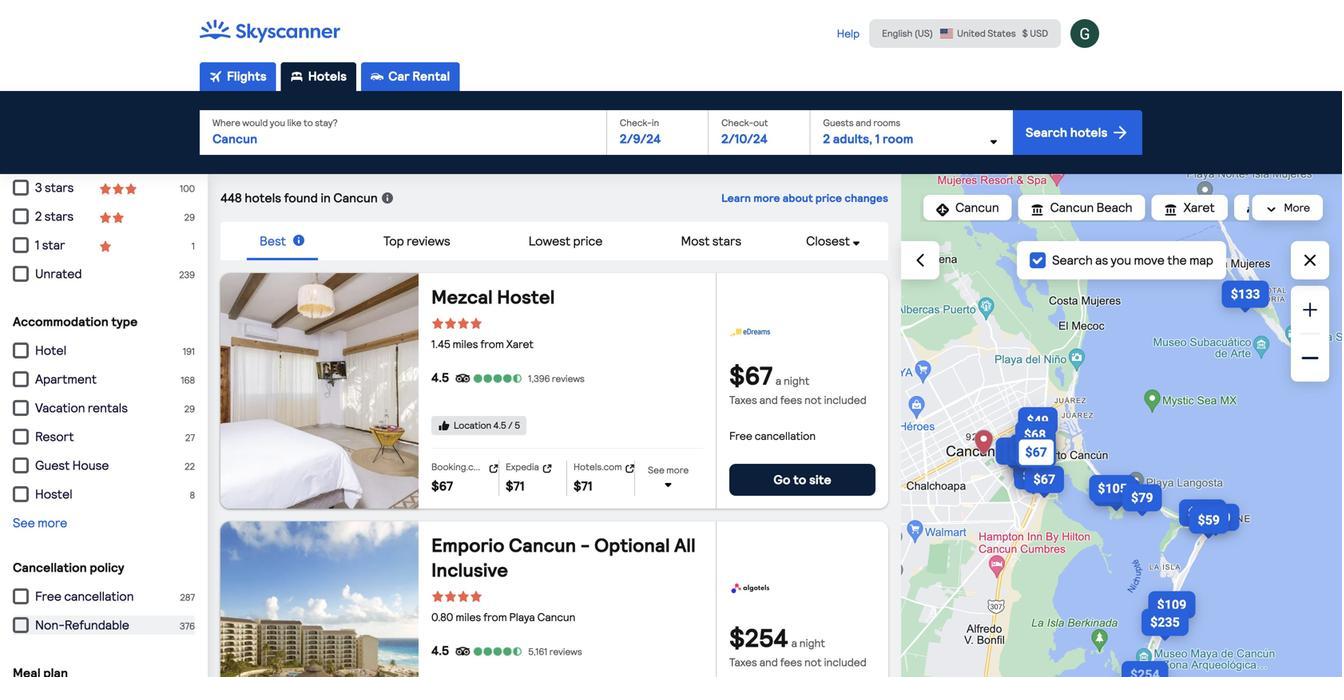 Task type: vqa. For each thing, say whether or not it's contained in the screenshot.
8
yes



Task type: locate. For each thing, give the bounding box(es) containing it.
0 vertical spatial see more
[[648, 465, 689, 476]]

0 vertical spatial miles
[[453, 338, 478, 351]]

and down edreams image
[[760, 393, 778, 407]]

29
[[184, 212, 195, 223], [184, 403, 195, 415]]

0 horizontal spatial $71
[[506, 479, 525, 494]]

2 $71 from the left
[[574, 479, 592, 494]]

1 star image
[[99, 236, 112, 255]]

1 horizontal spatial price
[[816, 191, 842, 205]]

map
[[1190, 253, 1214, 268]]

4.5 image down 1.45 miles from xaret
[[451, 372, 527, 385]]

1 fees from the top
[[780, 393, 802, 407]]

1 horizontal spatial a
[[791, 637, 797, 650]]

not inside the $254 a night taxes and fees not included
[[805, 656, 822, 670]]

fees inside the $254 a night taxes and fees not included
[[780, 656, 802, 670]]

Cancun Beach button
[[1018, 195, 1145, 221]]

not for $67
[[805, 393, 822, 407]]

1 vertical spatial and
[[760, 393, 778, 407]]

in right found
[[321, 191, 331, 206]]

0 horizontal spatial cancellation
[[64, 589, 134, 604]]

flights link
[[200, 62, 276, 91]]

0 vertical spatial and
[[856, 117, 872, 129]]

[object object] checkbox up 'cancellation'
[[13, 487, 29, 503]]

0 horizontal spatial a
[[776, 374, 781, 388]]

1 vertical spatial 29
[[184, 403, 195, 415]]

night for $67
[[784, 374, 810, 388]]

booking.com
[[431, 461, 487, 473]]

Cancun button
[[924, 195, 1012, 221]]

5,161 reviews
[[528, 646, 582, 658]]

1 horizontal spatial see more button
[[648, 462, 689, 492]]

1 vertical spatial free
[[35, 589, 62, 604]]

1 vertical spatial free cancellation
[[35, 589, 134, 604]]

1 horizontal spatial check-
[[722, 117, 753, 129]]

free cancellation
[[729, 429, 816, 443], [35, 589, 134, 604]]

stars right most
[[712, 234, 741, 249]]

4.5 image inside figure
[[451, 646, 527, 658]]

2 vertical spatial 4.5
[[431, 644, 449, 659]]

and down $254
[[760, 656, 778, 670]]

[object object] checkbox left apartment
[[13, 372, 29, 387]]

None button
[[1234, 195, 1342, 221]]

from left playa at bottom left
[[483, 611, 507, 624]]

4.5 image for emporio
[[451, 646, 527, 658]]

1 vertical spatial cancellation
[[64, 589, 134, 604]]

1 vertical spatial not
[[805, 656, 822, 670]]

4.5 for emporio
[[431, 644, 449, 659]]

$78
[[1022, 460, 1044, 475], [1022, 462, 1044, 477]]

2 [object object] checkbox from the top
[[13, 343, 29, 359]]

1 4.5 image from the top
[[451, 372, 527, 385]]

from
[[480, 338, 504, 351], [483, 611, 507, 624]]

[object object] checkbox left resort at the bottom left
[[13, 429, 29, 445]]

and for $254
[[760, 656, 778, 670]]

1 for 1 star
[[35, 238, 40, 253]]

0.80 miles from playa cancun
[[431, 611, 576, 624]]

0 horizontal spatial hotels
[[245, 191, 281, 206]]

[object object] checkbox for unrated
[[13, 266, 29, 282]]

4.5 inside figure
[[431, 370, 449, 385]]

[object object] checkbox for vacation rentals
[[13, 400, 29, 416]]

sort summary image
[[292, 234, 305, 247]]

emporio
[[431, 534, 505, 557]]

1 horizontal spatial xaret
[[1184, 200, 1215, 215]]

3 [object object] checkbox from the top
[[13, 266, 29, 282]]

vacation rentals
[[35, 401, 128, 416]]

1 vertical spatial miles
[[456, 611, 481, 624]]

go to site
[[774, 473, 831, 488]]

0 horizontal spatial more
[[38, 516, 67, 531]]

1,396 reviews
[[528, 373, 585, 385]]

2 taxes from the top
[[729, 656, 757, 670]]

2 vertical spatial and
[[760, 656, 778, 670]]

0 vertical spatial 4.5 image
[[451, 372, 527, 385]]

hostel down the guest
[[35, 487, 72, 502]]

0 vertical spatial taxes
[[729, 393, 757, 407]]

4 stars image down emporio cancun - optional all inclusive
[[431, 590, 697, 603]]

mezcal
[[431, 286, 493, 309]]

1 vertical spatial fees
[[780, 656, 802, 670]]

rtl support__otjmo image
[[1111, 123, 1130, 142], [99, 183, 112, 195], [112, 183, 125, 195], [1031, 204, 1044, 216], [1165, 204, 1177, 216], [99, 211, 112, 224], [112, 211, 125, 224], [850, 237, 863, 250], [431, 317, 444, 330], [457, 317, 470, 330], [470, 317, 483, 330], [470, 590, 483, 603]]

[object object] checkbox left 2
[[13, 209, 29, 225]]

and
[[856, 117, 872, 129], [760, 393, 778, 407], [760, 656, 778, 670]]

4 [object object] checkbox from the top
[[13, 372, 29, 387]]

4 stars image
[[431, 317, 697, 330], [431, 590, 697, 603]]

car rental
[[388, 69, 450, 84]]

2 $78 from the top
[[1022, 462, 1044, 477]]

free up go to site link
[[729, 429, 752, 443]]

6 [object object] checkbox from the top
[[13, 487, 29, 503]]

price right lowest
[[573, 234, 603, 249]]

hotels link
[[281, 62, 356, 91]]

1
[[35, 238, 40, 253], [192, 240, 195, 252]]

hotels
[[1070, 125, 1108, 140], [245, 191, 281, 206]]

[object object] checkbox left the 3
[[13, 180, 29, 196]]

rtl support__otjmo image
[[125, 183, 137, 195], [936, 204, 949, 216], [1247, 204, 1260, 216], [444, 317, 457, 330], [431, 590, 444, 603], [444, 590, 457, 603], [457, 590, 470, 603]]

2 stars image
[[99, 207, 125, 226]]

$133
[[1231, 287, 1260, 302]]

a inside the $254 a night taxes and fees not included
[[791, 637, 797, 650]]

$71 down expedia
[[506, 479, 525, 494]]

1 horizontal spatial you
[[1111, 253, 1131, 268]]

1 vertical spatial hostel
[[35, 487, 72, 502]]

emporio cancun - optional all inclusive
[[431, 534, 696, 582]]

stars for most stars
[[712, 234, 741, 249]]

1 horizontal spatial cancellation
[[755, 429, 816, 443]]

0 vertical spatial to
[[304, 117, 313, 129]]

$235
[[1151, 615, 1180, 630]]

1 [object object] checkbox from the top
[[13, 180, 29, 196]]

stars right the 3
[[45, 180, 74, 195]]

hotels inside button
[[1070, 125, 1108, 140]]

$71 down hotels.com
[[574, 479, 592, 494]]

0 horizontal spatial to
[[304, 117, 313, 129]]

5 [object object] checkbox from the top
[[13, 589, 29, 605]]

cancellation policy
[[13, 560, 124, 576]]

1 horizontal spatial to
[[793, 473, 806, 488]]

xaret inside xaret button
[[1184, 200, 1215, 215]]

reviews for emporio
[[549, 646, 582, 658]]

and left rooms
[[856, 117, 872, 129]]

$67 down booking.com
[[431, 479, 453, 494]]

4.5 inside figure
[[431, 644, 449, 659]]

miles right 0.80
[[456, 611, 481, 624]]

hotels up cancun beach
[[1070, 125, 1108, 140]]

1 vertical spatial see more button
[[13, 514, 67, 533]]

[object Object] checkbox
[[13, 237, 29, 253], [13, 343, 29, 359], [13, 400, 29, 416], [13, 429, 29, 445], [13, 589, 29, 605]]

map region
[[901, 174, 1342, 677]]

search as you move the map
[[1052, 253, 1214, 268]]

1 star
[[35, 238, 65, 253]]

most
[[681, 234, 710, 249]]

miles right 1.45
[[453, 338, 478, 351]]

free
[[729, 429, 752, 443], [35, 589, 62, 604]]

[object object] checkbox left 'non-'
[[13, 618, 29, 634]]

$36 button
[[993, 438, 1039, 465]]

included
[[824, 393, 867, 407], [824, 656, 867, 670]]

[object object] checkbox left the guest
[[13, 458, 29, 474]]

check-in
[[620, 117, 659, 129]]

$71
[[506, 479, 525, 494], [574, 479, 592, 494]]

Guests and rooms text field
[[810, 129, 1013, 155]]

1 included from the top
[[824, 393, 867, 407]]

2 4.5 image from the top
[[451, 646, 527, 658]]

xaret up 1,396
[[506, 338, 534, 351]]

1 horizontal spatial hotels
[[1070, 125, 1108, 140]]

taxes down edreams image
[[729, 393, 757, 407]]

see more button up 'cancellation'
[[13, 514, 67, 533]]

taxes down $254
[[729, 656, 757, 670]]

included inside $67 a night taxes and fees not included
[[824, 393, 867, 407]]

lowest
[[529, 234, 571, 249]]

2 not from the top
[[805, 656, 822, 670]]

free cancellation up go
[[729, 429, 816, 443]]

22
[[185, 461, 195, 473]]

0 horizontal spatial price
[[573, 234, 603, 249]]

in up friday, february 9, 2024 text field
[[652, 117, 659, 129]]

$268
[[1188, 506, 1217, 521]]

0 vertical spatial 4 stars image
[[431, 317, 697, 330]]

29 for [object object] checkbox corresponding to vacation rentals
[[184, 403, 195, 415]]

$33
[[1012, 444, 1034, 459], [1016, 448, 1038, 463]]

see more right hotels.com
[[648, 465, 689, 476]]

0 vertical spatial more
[[754, 191, 780, 205]]

1 vertical spatial hotels
[[245, 191, 281, 206]]

[object object] checkbox for hotel
[[13, 343, 29, 359]]

2 vertical spatial more
[[38, 516, 67, 531]]

0 vertical spatial search
[[1026, 125, 1068, 140]]

1 vertical spatial from
[[483, 611, 507, 624]]

check-
[[620, 117, 652, 129], [722, 117, 753, 129]]

Check-out text field
[[709, 129, 810, 155]]

1 vertical spatial 4.5
[[493, 420, 506, 431]]

a for $254
[[791, 637, 797, 650]]

see more button
[[648, 462, 689, 492], [13, 514, 67, 533]]

check- up saturday, february 10, 2024 text box
[[722, 117, 753, 129]]

Xaret button
[[1152, 195, 1228, 221]]

taxes inside $67 a night taxes and fees not included
[[729, 393, 757, 407]]

and inside $67 a night taxes and fees not included
[[760, 393, 778, 407]]

to right go
[[793, 473, 806, 488]]

where
[[213, 117, 240, 129]]

2 included from the top
[[824, 656, 867, 670]]

desktop__njgyo image left the car
[[371, 70, 384, 83]]

would
[[242, 117, 268, 129]]

1 4 stars image from the top
[[431, 317, 697, 330]]

1 vertical spatial see more
[[13, 516, 67, 531]]

0 vertical spatial included
[[824, 393, 867, 407]]

reviews right 1,396
[[552, 373, 585, 385]]

1 horizontal spatial $71
[[574, 479, 592, 494]]

not
[[805, 393, 822, 407], [805, 656, 822, 670]]

4 stars image up rated 4.5 out of 5 based on 1396 tripadvisor reviews figure on the bottom
[[431, 317, 697, 330]]

stars right 2
[[45, 209, 74, 224]]

more up the all
[[667, 465, 689, 476]]

$67 down edreams image
[[729, 361, 772, 391]]

4.5 image down 0.80 miles from playa cancun
[[451, 646, 527, 658]]

1 left star
[[35, 238, 40, 253]]

3 [object object] checkbox from the top
[[13, 400, 29, 416]]

hostel down lowest
[[497, 286, 555, 309]]

night inside $67 a night taxes and fees not included
[[784, 374, 810, 388]]

more right the learn
[[754, 191, 780, 205]]

1 vertical spatial 4.5 image
[[451, 646, 527, 658]]

0 vertical spatial a
[[776, 374, 781, 388]]

included for $254
[[824, 656, 867, 670]]

1 vertical spatial included
[[824, 656, 867, 670]]

more up 'cancellation'
[[38, 516, 67, 531]]

desktop__njgyo image inside flights "link"
[[209, 70, 222, 83]]

more
[[1284, 201, 1310, 215]]

changes
[[845, 191, 888, 205]]

0 vertical spatial reviews
[[407, 234, 450, 249]]

not inside $67 a night taxes and fees not included
[[805, 393, 822, 407]]

0 horizontal spatial see more button
[[13, 514, 67, 533]]

cancellation
[[13, 560, 87, 576]]

guest house
[[35, 458, 109, 473]]

0 horizontal spatial you
[[270, 117, 285, 129]]

0 vertical spatial price
[[816, 191, 842, 205]]

1 vertical spatial search
[[1052, 253, 1093, 268]]

reviews right 5,161
[[549, 646, 582, 658]]

0 horizontal spatial desktop__njgyo image
[[209, 70, 222, 83]]

[object object] checkbox down 'cancellation'
[[13, 589, 29, 605]]

house
[[72, 458, 109, 473]]

rtl support__otjmo image inside 3 stars image
[[125, 183, 137, 195]]

check- for out
[[722, 117, 753, 129]]

search for search as you move the map
[[1052, 253, 1093, 268]]

Search as you move the map checkbox
[[1030, 252, 1046, 268]]

7 [object object] checkbox from the top
[[13, 618, 29, 634]]

0 vertical spatial fees
[[780, 393, 802, 407]]

check- up friday, february 9, 2024 text field
[[620, 117, 652, 129]]

hostel
[[497, 286, 555, 309], [35, 487, 72, 502]]

cancellation up go
[[755, 429, 816, 443]]

29 down 100
[[184, 212, 195, 223]]

1 taxes from the top
[[729, 393, 757, 407]]

desktop__njgyo image inside car rental link
[[371, 70, 384, 83]]

from down mezcal hostel
[[480, 338, 504, 351]]

and for $67
[[760, 393, 778, 407]]

0 vertical spatial in
[[652, 117, 659, 129]]

policy
[[90, 560, 124, 576]]

algotels image
[[729, 581, 771, 596]]

see more up 'cancellation'
[[13, 516, 67, 531]]

1.45 miles from xaret
[[431, 338, 534, 351]]

$67 down the $93 button
[[1033, 472, 1055, 487]]

search inside button
[[1026, 125, 1068, 140]]

1 horizontal spatial more
[[667, 465, 689, 476]]

lowest price button
[[516, 222, 615, 260]]

see right hotels.com
[[648, 465, 665, 476]]

optional
[[594, 534, 670, 557]]

guests
[[823, 117, 854, 129]]

4 [object object] checkbox from the top
[[13, 429, 29, 445]]

out
[[753, 117, 768, 129]]

2 vertical spatial stars
[[712, 234, 741, 249]]

2 29 from the top
[[184, 403, 195, 415]]

night inside the $254 a night taxes and fees not included
[[800, 637, 825, 650]]

1 vertical spatial taxes
[[729, 656, 757, 670]]

price right about
[[816, 191, 842, 205]]

all
[[674, 534, 696, 557]]

1 vertical spatial more
[[667, 465, 689, 476]]

reviews inside figure
[[552, 373, 585, 385]]

4.5 left /
[[493, 420, 506, 431]]

fees for $67
[[780, 393, 802, 407]]

desktop__njgyo image left flights
[[209, 70, 222, 83]]

2 fees from the top
[[780, 656, 802, 670]]

1 $71 from the left
[[506, 479, 525, 494]]

$93 button
[[1013, 429, 1059, 456]]

1 desktop__njgyo image from the left
[[209, 70, 222, 83]]

1 vertical spatial 4 stars image
[[431, 590, 697, 603]]

top reviews button
[[371, 222, 463, 260]]

taxes inside the $254 a night taxes and fees not included
[[729, 656, 757, 670]]

0 vertical spatial from
[[480, 338, 504, 351]]

[object object] checkbox left 1 star
[[13, 237, 29, 253]]

1 check- from the left
[[620, 117, 652, 129]]

1 horizontal spatial free
[[729, 429, 752, 443]]

[object object] checkbox left unrated
[[13, 266, 29, 282]]

xaret up map
[[1184, 200, 1215, 215]]

0 vertical spatial night
[[784, 374, 810, 388]]

$109 button
[[1145, 592, 1199, 619]]

$130 button
[[1189, 504, 1243, 531]]

taxes
[[729, 393, 757, 407], [729, 656, 757, 670]]

night for $254
[[800, 637, 825, 650]]

0 horizontal spatial check-
[[620, 117, 652, 129]]

you right as
[[1111, 253, 1131, 268]]

xaret
[[1184, 200, 1215, 215], [506, 338, 534, 351]]

None field
[[200, 129, 606, 155]]

1 horizontal spatial see
[[648, 465, 665, 476]]

reviews right top
[[407, 234, 450, 249]]

$33 button
[[1000, 438, 1046, 465], [1004, 442, 1050, 469]]

1 29 from the top
[[184, 212, 195, 223]]

1 vertical spatial see
[[13, 516, 35, 531]]

0 vertical spatial stars
[[45, 180, 74, 195]]

0 vertical spatial 4.5
[[431, 370, 449, 385]]

1 vertical spatial stars
[[45, 209, 74, 224]]

2 vertical spatial reviews
[[549, 646, 582, 658]]

rtl support__otjmo image inside cancun button
[[936, 204, 949, 216]]

1 for 1
[[192, 240, 195, 252]]

2 desktop__njgyo image from the left
[[371, 70, 384, 83]]

4.5 down 0.80
[[431, 644, 449, 659]]

376
[[180, 621, 195, 632]]

1 horizontal spatial 1
[[192, 240, 195, 252]]

4.5 down 1.45
[[431, 370, 449, 385]]

fees inside $67 a night taxes and fees not included
[[780, 393, 802, 407]]

1 vertical spatial reviews
[[552, 373, 585, 385]]

see more button up the all
[[648, 462, 689, 492]]

29 up 27
[[184, 403, 195, 415]]

hotels.com
[[574, 461, 622, 473]]

5,161
[[528, 646, 547, 658]]

0 vertical spatial you
[[270, 117, 285, 129]]

you left like
[[270, 117, 285, 129]]

stars inside most stars "button"
[[712, 234, 741, 249]]

$40 button
[[1007, 435, 1053, 462], [1012, 435, 1058, 462]]

4.5 image inside figure
[[451, 372, 527, 385]]

5 [object object] checkbox from the top
[[13, 458, 29, 474]]

see up 'cancellation'
[[13, 516, 35, 531]]

0 vertical spatial see more button
[[648, 462, 689, 492]]

refundable
[[65, 618, 129, 633]]

1 not from the top
[[805, 393, 822, 407]]

1 vertical spatial to
[[793, 473, 806, 488]]

1 up "239"
[[192, 240, 195, 252]]

about
[[783, 191, 813, 205]]

logos image
[[974, 430, 994, 455]]

1 horizontal spatial hostel
[[497, 286, 555, 309]]

more
[[754, 191, 780, 205], [667, 465, 689, 476], [38, 516, 67, 531]]

4 stars image for hostel
[[431, 317, 697, 330]]

check- for in
[[620, 117, 652, 129]]

1 vertical spatial xaret
[[506, 338, 534, 351]]

[object object] checkbox left hotel
[[13, 343, 29, 359]]

type
[[111, 314, 138, 330]]

2 4 stars image from the top
[[431, 590, 697, 603]]

0 horizontal spatial hostel
[[35, 487, 72, 502]]

cancellation up the refundable
[[64, 589, 134, 604]]

1 vertical spatial you
[[1111, 253, 1131, 268]]

help
[[837, 27, 860, 40]]

0 vertical spatial not
[[805, 393, 822, 407]]

$59 button
[[1186, 507, 1232, 534]]

[object Object] checkbox
[[13, 180, 29, 196], [13, 209, 29, 225], [13, 266, 29, 282], [13, 372, 29, 387], [13, 458, 29, 474], [13, 487, 29, 503], [13, 618, 29, 634]]

free down 'cancellation'
[[35, 589, 62, 604]]

0 vertical spatial see
[[648, 465, 665, 476]]

see more
[[648, 465, 689, 476], [13, 516, 67, 531]]

0 vertical spatial 29
[[184, 212, 195, 223]]

reviews inside figure
[[549, 646, 582, 658]]

a inside $67 a night taxes and fees not included
[[776, 374, 781, 388]]

hotels right 448
[[245, 191, 281, 206]]

stars
[[45, 180, 74, 195], [45, 209, 74, 224], [712, 234, 741, 249]]

free cancellation up non-refundable
[[35, 589, 134, 604]]

account image
[[1071, 19, 1099, 48]]

2 [object object] checkbox from the top
[[13, 209, 29, 225]]

[object object] checkbox left the vacation
[[13, 400, 29, 416]]

1 vertical spatial price
[[573, 234, 603, 249]]

guest
[[35, 458, 70, 473]]

2 check- from the left
[[722, 117, 753, 129]]

sort summary element
[[286, 231, 305, 252]]

and inside the $254 a night taxes and fees not included
[[760, 656, 778, 670]]

1 horizontal spatial free cancellation
[[729, 429, 816, 443]]

0 horizontal spatial see
[[13, 516, 35, 531]]

27
[[185, 432, 195, 444]]

0 vertical spatial xaret
[[1184, 200, 1215, 215]]

desktop__njgyo image for car rental
[[371, 70, 384, 83]]

287
[[180, 592, 195, 604]]

1 vertical spatial a
[[791, 637, 797, 650]]

0 vertical spatial hotels
[[1070, 125, 1108, 140]]

4.5 image
[[451, 372, 527, 385], [451, 646, 527, 658]]

to right like
[[304, 117, 313, 129]]

1 vertical spatial in
[[321, 191, 331, 206]]

included inside the $254 a night taxes and fees not included
[[824, 656, 867, 670]]

desktop__njgyo image
[[209, 70, 222, 83], [371, 70, 384, 83]]

1 horizontal spatial desktop__njgyo image
[[371, 70, 384, 83]]

rtl support__otjmo image inside xaret button
[[1165, 204, 1177, 216]]



Task type: describe. For each thing, give the bounding box(es) containing it.
best button
[[247, 222, 318, 260]]

not for $254
[[805, 656, 822, 670]]

included for $67
[[824, 393, 867, 407]]

most stars
[[681, 234, 741, 249]]

lowest price
[[529, 234, 603, 249]]

[object object] checkbox for non-refundable
[[13, 618, 29, 634]]

1 horizontal spatial see more
[[648, 465, 689, 476]]

zoom out image
[[1301, 349, 1320, 368]]

found
[[284, 191, 318, 206]]

hotels for 448
[[245, 191, 281, 206]]

hotels
[[308, 69, 347, 84]]

0 horizontal spatial xaret
[[506, 338, 534, 351]]

$235 button
[[1139, 609, 1192, 636]]

from for emporio
[[483, 611, 507, 624]]

cancun inside button
[[956, 200, 999, 215]]

0 vertical spatial cancellation
[[755, 429, 816, 443]]

+ 40
[[390, 475, 409, 489]]

reviews inside button
[[407, 234, 450, 249]]

taxes for $67
[[729, 393, 757, 407]]

$79
[[1131, 491, 1153, 506]]

hide list image
[[911, 251, 930, 270]]

$71 for expedia
[[506, 479, 525, 494]]

search hotels button
[[1013, 110, 1142, 155]]

reviews for mezcal
[[552, 373, 585, 385]]

rated 4.5 out of 5 based on 5161 tripadvisor reviews figure
[[431, 632, 703, 670]]

$49
[[1027, 414, 1049, 429]]

close map image
[[1301, 251, 1320, 270]]

$59
[[1198, 513, 1220, 528]]

the
[[1167, 253, 1187, 268]]

miles for emporio cancun - optional all inclusive
[[456, 611, 481, 624]]

hotels for search
[[1070, 125, 1108, 140]]

rtl support__otjmo image inside cancun beach button
[[1031, 204, 1044, 216]]

4.5 image for mezcal
[[451, 372, 527, 385]]

move
[[1134, 253, 1165, 268]]

$254 a night taxes and fees not included
[[729, 623, 867, 670]]

learn
[[722, 191, 751, 205]]

$105 button
[[1086, 475, 1139, 503]]

4.5 for mezcal
[[431, 370, 449, 385]]

+
[[390, 475, 396, 489]]

closest
[[806, 234, 850, 249]]

english (us)
[[882, 28, 933, 39]]

0 vertical spatial free cancellation
[[729, 429, 816, 443]]

cancun beach
[[1050, 200, 1133, 215]]

united states $ usd
[[957, 28, 1048, 39]]

0 horizontal spatial free
[[35, 589, 62, 604]]

$109
[[1157, 598, 1187, 613]]

stars for 2 stars
[[45, 209, 74, 224]]

Where would you like to stay? text field
[[200, 129, 606, 149]]

$130
[[1201, 510, 1231, 525]]

0 horizontal spatial see more
[[13, 516, 67, 531]]

playa
[[509, 611, 535, 624]]

40
[[396, 475, 409, 489]]

[object object] checkbox for guest house
[[13, 458, 29, 474]]

states
[[988, 28, 1016, 39]]

1,396
[[528, 373, 550, 385]]

best
[[260, 234, 286, 249]]

location 4.5 / 5
[[454, 420, 520, 431]]

2 horizontal spatial more
[[754, 191, 780, 205]]

expedia
[[506, 461, 539, 473]]

mezcal hostel
[[431, 286, 555, 309]]

0 horizontal spatial in
[[321, 191, 331, 206]]

$71 for hotels.com
[[574, 479, 592, 494]]

$36
[[1005, 444, 1027, 459]]

rtl support__otjmo image inside search hotels button
[[1111, 123, 1130, 142]]

cancun inside emporio cancun - optional all inclusive
[[509, 534, 576, 557]]

flights
[[227, 69, 267, 84]]

More button
[[1252, 195, 1323, 221]]

1 $78 from the top
[[1022, 460, 1044, 475]]

0 horizontal spatial free cancellation
[[35, 589, 134, 604]]

[object object] checkbox for resort
[[13, 429, 29, 445]]

inclusive
[[431, 559, 508, 582]]

rental
[[412, 69, 450, 84]]

[object object] checkbox for free cancellation
[[13, 589, 29, 605]]

a for $67
[[776, 374, 781, 388]]

you for move
[[1111, 253, 1131, 268]]

unrated
[[35, 266, 82, 282]]

8
[[190, 490, 195, 501]]

united
[[957, 28, 986, 39]]

price inside "lowest price" button
[[573, 234, 603, 249]]

edreams image
[[729, 325, 771, 340]]

2
[[35, 209, 42, 224]]

$300 button
[[1090, 479, 1143, 506]]

fees for $254
[[780, 656, 802, 670]]

$105
[[1098, 481, 1127, 497]]

$49 button
[[1015, 408, 1061, 435]]

1 $78 button from the top
[[1010, 454, 1056, 481]]

1 [object object] checkbox from the top
[[13, 237, 29, 253]]

$68 button
[[1012, 421, 1058, 449]]

guests and rooms
[[823, 117, 901, 129]]

zoom in image
[[1301, 300, 1320, 319]]

car rental link
[[361, 62, 460, 91]]

-
[[581, 534, 590, 557]]

hotel
[[35, 343, 66, 358]]

448
[[221, 191, 242, 206]]

search for search hotels
[[1026, 125, 1068, 140]]

$67 inside $67 a night taxes and fees not included
[[729, 361, 772, 391]]

3
[[35, 180, 42, 195]]

3 stars
[[35, 180, 74, 195]]

$254
[[729, 623, 788, 654]]

rentals
[[88, 401, 128, 416]]

location
[[454, 420, 491, 431]]

taxes for $254
[[729, 656, 757, 670]]

$
[[1022, 28, 1028, 39]]

usd
[[1030, 28, 1048, 39]]

1.45
[[431, 338, 450, 351]]

168
[[181, 375, 195, 386]]

from for mezcal
[[480, 338, 504, 351]]

where would you like to stay?
[[213, 117, 338, 129]]

[object object] checkbox for hostel
[[13, 487, 29, 503]]

go
[[774, 473, 791, 488]]

5
[[515, 420, 520, 431]]

desktop__njgyo image for flights
[[209, 70, 222, 83]]

$67 down "$68" on the bottom right
[[1025, 445, 1047, 460]]

1 star image
[[99, 240, 112, 253]]

you for like
[[270, 117, 285, 129]]

0 vertical spatial hostel
[[497, 286, 555, 309]]

rtl support__otjmo image inside closest button
[[850, 237, 863, 250]]

rated 4.5 out of 5 based on 1396 tripadvisor reviews figure
[[431, 359, 703, 397]]

resort
[[35, 429, 74, 445]]

0 vertical spatial free
[[729, 429, 752, 443]]

cancun inside button
[[1050, 200, 1094, 215]]

1 horizontal spatial in
[[652, 117, 659, 129]]

$133 button
[[1219, 281, 1272, 308]]

2 $78 button from the top
[[1011, 456, 1056, 483]]

car
[[388, 69, 410, 84]]

top
[[384, 234, 404, 249]]

3 stars image
[[99, 178, 137, 197]]

$300
[[1102, 485, 1131, 500]]

29 for 6th [object object] option from the bottom
[[184, 212, 195, 223]]

[object object] checkbox for apartment
[[13, 372, 29, 387]]

$67 down $36 button
[[1023, 469, 1045, 484]]

stars for 3 stars
[[45, 180, 74, 195]]

non-refundable
[[35, 618, 129, 633]]

help link
[[837, 27, 860, 40]]

active__n2u0z image
[[291, 70, 303, 83]]

english
[[882, 28, 913, 39]]

2 stars
[[35, 209, 74, 224]]

beach
[[1097, 200, 1133, 215]]

rooms
[[874, 117, 901, 129]]

us image
[[940, 28, 954, 39]]

go to site link
[[729, 464, 876, 496]]

4 stars image for cancun
[[431, 590, 697, 603]]

Check-in text field
[[607, 129, 708, 155]]

239
[[179, 269, 195, 281]]

miles for mezcal hostel
[[453, 338, 478, 351]]



